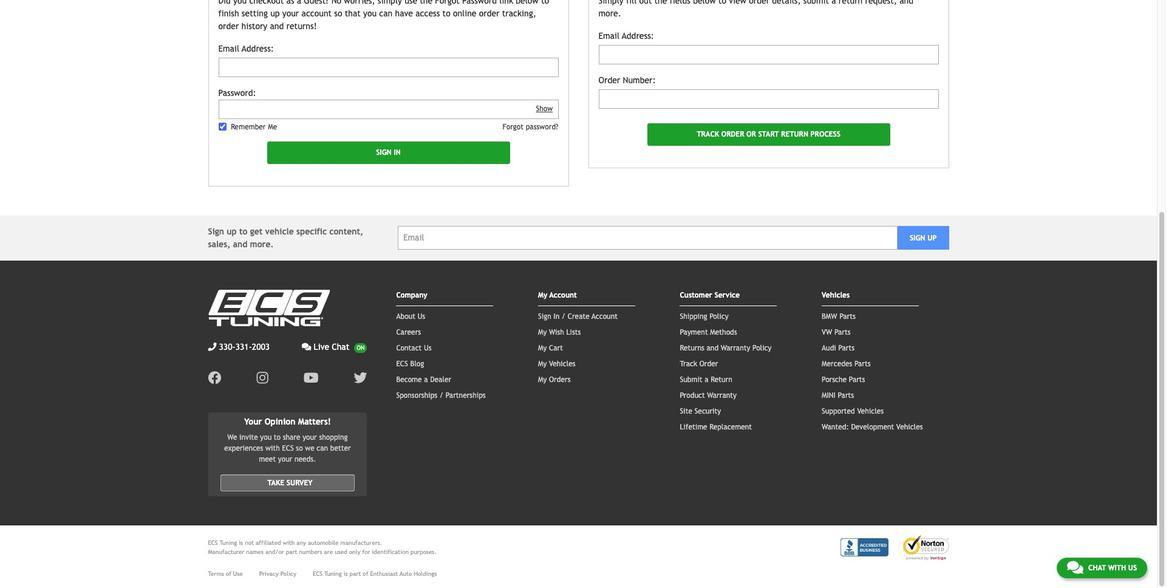 Task type: describe. For each thing, give the bounding box(es) containing it.
0 horizontal spatial order
[[218, 21, 239, 31]]

bmw parts link
[[822, 312, 856, 321]]

up for sign up
[[928, 234, 937, 242]]

ecs inside we invite you to share your shopping experiences with ecs so we can better meet your needs.
[[282, 444, 294, 452]]

tuning for part
[[324, 570, 342, 577]]

no
[[332, 0, 342, 5]]

up for sign up to get vehicle specific content, sales, and more.
[[227, 227, 237, 236]]

number:
[[623, 75, 656, 85]]

use
[[233, 570, 243, 577]]

password
[[462, 0, 497, 5]]

contact
[[396, 344, 422, 352]]

in for sign in / create account
[[554, 312, 560, 321]]

remember me
[[231, 123, 277, 131]]

wish
[[549, 328, 564, 336]]

we
[[305, 444, 315, 452]]

to left the online
[[443, 8, 451, 18]]

return inside 'button'
[[781, 130, 809, 139]]

so inside the did you checkout as a guest? no worries, simply use the forgot password link below to finish setting up your account so that you can have access to online order tracking, order history and returns!
[[334, 8, 342, 18]]

1 vertical spatial part
[[350, 570, 361, 577]]

address: for out
[[622, 31, 654, 41]]

parts for audi parts
[[839, 344, 855, 352]]

create
[[568, 312, 590, 321]]

a right submit
[[705, 375, 709, 384]]

2 vertical spatial your
[[278, 455, 293, 463]]

and inside the did you checkout as a guest? no worries, simply use the forgot password link below to finish setting up your account so that you can have access to online order tracking, order history and returns!
[[270, 21, 284, 31]]

get
[[250, 227, 263, 236]]

my for my account
[[538, 291, 548, 299]]

my wish lists link
[[538, 328, 581, 336]]

partnerships
[[446, 391, 486, 400]]

vehicles up wanted: development vehicles link
[[858, 407, 884, 415]]

lifetime
[[680, 423, 708, 431]]

matters!
[[298, 417, 331, 426]]

in for sign in
[[394, 148, 401, 157]]

email for did you checkout as a guest? no worries, simply use the forgot password link below to finish setting up your account so that you can have access to online order tracking, order history and returns!
[[218, 44, 239, 53]]

with inside we invite you to share your shopping experiences with ecs so we can better meet your needs.
[[266, 444, 280, 452]]

1 vertical spatial order
[[479, 8, 500, 18]]

cart
[[549, 344, 563, 352]]

0 horizontal spatial account
[[550, 291, 577, 299]]

supported vehicles
[[822, 407, 884, 415]]

identification
[[372, 548, 409, 555]]

security
[[695, 407, 721, 415]]

finish
[[218, 8, 239, 18]]

online
[[453, 8, 477, 18]]

survey
[[287, 479, 313, 487]]

about us
[[396, 312, 425, 321]]

take
[[268, 479, 285, 487]]

as
[[287, 0, 294, 5]]

sponsorships / partnerships link
[[396, 391, 486, 400]]

orders
[[549, 375, 571, 384]]

up inside the did you checkout as a guest? no worries, simply use the forgot password link below to finish setting up your account so that you can have access to online order tracking, order history and returns!
[[270, 8, 280, 18]]

a left dealer
[[424, 375, 428, 384]]

facebook logo image
[[208, 371, 221, 385]]

sales,
[[208, 239, 231, 249]]

ecs tuning is not affiliated with any automobile manufacturers. manufacturer names and/or part numbers are used only for identification purposes.
[[208, 539, 437, 555]]

return
[[839, 0, 863, 5]]

automobile
[[308, 539, 339, 546]]

lifetime replacement link
[[680, 423, 752, 431]]

my wish lists
[[538, 328, 581, 336]]

used
[[335, 548, 347, 555]]

the inside simply fill out the fields below to view order details, submit a return request, and more.
[[655, 0, 667, 5]]

submit a return
[[680, 375, 733, 384]]

a inside simply fill out the fields below to view order details, submit a return request, and more.
[[832, 0, 837, 5]]

330-331-2003
[[219, 342, 270, 352]]

your inside the did you checkout as a guest? no worries, simply use the forgot password link below to finish setting up your account so that you can have access to online order tracking, order history and returns!
[[282, 8, 299, 18]]

mini parts
[[822, 391, 854, 400]]

below inside the did you checkout as a guest? no worries, simply use the forgot password link below to finish setting up your account so that you can have access to online order tracking, order history and returns!
[[516, 0, 539, 5]]

address: for checkout
[[242, 44, 274, 53]]

sign up button
[[898, 226, 949, 250]]

shipping policy
[[680, 312, 729, 321]]

needs.
[[295, 455, 316, 463]]

sign in
[[376, 148, 401, 157]]

ecs for ecs blog
[[396, 360, 408, 368]]

and down payment methods
[[707, 344, 719, 352]]

fill
[[626, 0, 637, 5]]

track order
[[680, 360, 718, 368]]

take survey button
[[220, 474, 355, 491]]

more. inside sign up to get vehicle specific content, sales, and more.
[[250, 239, 274, 249]]

track order or start return process
[[697, 130, 841, 139]]

site security
[[680, 407, 721, 415]]

careers
[[396, 328, 421, 336]]

take survey link
[[220, 474, 355, 491]]

is for not
[[239, 539, 243, 546]]

to inside we invite you to share your shopping experiences with ecs so we can better meet your needs.
[[274, 433, 281, 441]]

tracking,
[[502, 8, 536, 18]]

can inside the did you checkout as a guest? no worries, simply use the forgot password link below to finish setting up your account so that you can have access to online order tracking, order history and returns!
[[379, 8, 393, 18]]

lists
[[567, 328, 581, 336]]

returns and warranty policy link
[[680, 344, 772, 352]]

sign up
[[910, 234, 937, 242]]

methods
[[711, 328, 737, 336]]

sign for sign in / create account
[[538, 312, 552, 321]]

email address: for did you checkout as a guest? no worries, simply use the forgot password link below to finish setting up your account so that you can have access to online order tracking, order history and returns!
[[218, 44, 274, 53]]

have
[[395, 8, 413, 18]]

supported
[[822, 407, 855, 415]]

shipping policy link
[[680, 312, 729, 321]]

request,
[[866, 0, 898, 5]]

331-
[[236, 342, 252, 352]]

wanted: development vehicles link
[[822, 423, 923, 431]]

take survey
[[268, 479, 313, 487]]

we invite you to share your shopping experiences with ecs so we can better meet your needs.
[[224, 433, 351, 463]]

supported vehicles link
[[822, 407, 884, 415]]

returns!
[[287, 21, 317, 31]]

about
[[396, 312, 416, 321]]

bmw parts
[[822, 312, 856, 321]]

0 horizontal spatial /
[[440, 391, 444, 400]]

forgot inside the did you checkout as a guest? no worries, simply use the forgot password link below to finish setting up your account so that you can have access to online order tracking, order history and returns!
[[435, 0, 460, 5]]

2 of from the left
[[363, 570, 368, 577]]

share
[[283, 433, 301, 441]]

sign for sign up
[[910, 234, 926, 242]]

0 vertical spatial you
[[233, 0, 247, 5]]

any
[[297, 539, 306, 546]]

porsche
[[822, 375, 847, 384]]

out
[[640, 0, 652, 5]]

2003
[[252, 342, 270, 352]]

a inside the did you checkout as a guest? no worries, simply use the forgot password link below to finish setting up your account so that you can have access to online order tracking, order history and returns!
[[297, 0, 301, 5]]

parts for porsche parts
[[849, 375, 866, 384]]

comments image for live
[[302, 343, 311, 351]]

payment
[[680, 328, 708, 336]]

chat inside live chat link
[[332, 342, 350, 352]]

order for track order
[[700, 360, 718, 368]]

wanted:
[[822, 423, 849, 431]]

my for my orders
[[538, 375, 547, 384]]

become a dealer
[[396, 375, 452, 384]]

lifetime replacement
[[680, 423, 752, 431]]

vehicles up bmw parts link at the right of page
[[822, 291, 850, 299]]

audi
[[822, 344, 837, 352]]

forgot password? link
[[503, 121, 559, 132]]

1 vertical spatial you
[[363, 8, 377, 18]]

my account
[[538, 291, 577, 299]]

order number:
[[599, 75, 656, 85]]

sign in / create account link
[[538, 312, 618, 321]]

my for my vehicles
[[538, 360, 547, 368]]

order inside simply fill out the fields below to view order details, submit a return request, and more.
[[749, 0, 770, 5]]

part inside ecs tuning is not affiliated with any automobile manufacturers. manufacturer names and/or part numbers are used only for identification purposes.
[[286, 548, 297, 555]]

so inside we invite you to share your shopping experiences with ecs so we can better meet your needs.
[[296, 444, 303, 452]]

sign for sign in
[[376, 148, 392, 157]]

330-331-2003 link
[[208, 341, 270, 354]]

policy for shipping policy
[[710, 312, 729, 321]]

are
[[324, 548, 333, 555]]

forgot inside 'link'
[[503, 123, 524, 131]]

specific
[[297, 227, 327, 236]]

more. inside simply fill out the fields below to view order details, submit a return request, and more.
[[599, 8, 622, 18]]

0 vertical spatial warranty
[[721, 344, 751, 352]]



Task type: vqa. For each thing, say whether or not it's contained in the screenshot.
second below from the left
yes



Task type: locate. For each thing, give the bounding box(es) containing it.
enthusiast
[[370, 570, 398, 577]]

tuning down are
[[324, 570, 342, 577]]

so left we
[[296, 444, 303, 452]]

0 vertical spatial part
[[286, 548, 297, 555]]

1 horizontal spatial address:
[[622, 31, 654, 41]]

details,
[[773, 0, 801, 5]]

0 vertical spatial your
[[282, 8, 299, 18]]

password?
[[526, 123, 559, 131]]

parts down porsche parts
[[838, 391, 854, 400]]

/ down dealer
[[440, 391, 444, 400]]

1 vertical spatial your
[[303, 433, 317, 441]]

parts right vw
[[835, 328, 851, 336]]

youtube logo image
[[304, 371, 319, 385]]

order down finish
[[218, 21, 239, 31]]

0 horizontal spatial return
[[711, 375, 733, 384]]

part down "only"
[[350, 570, 361, 577]]

comments image inside the chat with us link
[[1068, 560, 1084, 575]]

privacy policy link
[[259, 569, 296, 578]]

is down used
[[344, 570, 348, 577]]

checkout
[[249, 0, 284, 5]]

up inside sign up to get vehicle specific content, sales, and more.
[[227, 227, 237, 236]]

4 my from the top
[[538, 360, 547, 368]]

my left the cart
[[538, 344, 547, 352]]

sign inside sign up to get vehicle specific content, sales, and more.
[[208, 227, 224, 236]]

0 vertical spatial address:
[[622, 31, 654, 41]]

my down the my cart link
[[538, 360, 547, 368]]

1 horizontal spatial order
[[700, 360, 718, 368]]

shopping
[[319, 433, 348, 441]]

account right create
[[592, 312, 618, 321]]

1 horizontal spatial with
[[283, 539, 295, 546]]

1 horizontal spatial tuning
[[324, 570, 342, 577]]

order left number:
[[599, 75, 621, 85]]

1 vertical spatial address:
[[242, 44, 274, 53]]

we
[[227, 433, 237, 441]]

with inside ecs tuning is not affiliated with any automobile manufacturers. manufacturer names and/or part numbers are used only for identification purposes.
[[283, 539, 295, 546]]

parts right bmw
[[840, 312, 856, 321]]

0 vertical spatial in
[[394, 148, 401, 157]]

1 horizontal spatial return
[[781, 130, 809, 139]]

in inside button
[[394, 148, 401, 157]]

1 horizontal spatial chat
[[1089, 564, 1107, 572]]

to inside simply fill out the fields below to view order details, submit a return request, and more.
[[719, 0, 727, 5]]

ecs tuning image
[[208, 290, 330, 326]]

0 vertical spatial policy
[[710, 312, 729, 321]]

address: down fill
[[622, 31, 654, 41]]

is for part
[[344, 570, 348, 577]]

email down finish
[[218, 44, 239, 53]]

email address: down fill
[[599, 31, 654, 41]]

1 vertical spatial us
[[424, 344, 432, 352]]

1 vertical spatial is
[[344, 570, 348, 577]]

0 horizontal spatial chat
[[332, 342, 350, 352]]

2 vertical spatial order
[[700, 360, 718, 368]]

5 my from the top
[[538, 375, 547, 384]]

development
[[852, 423, 895, 431]]

0 horizontal spatial is
[[239, 539, 243, 546]]

ecs left blog
[[396, 360, 408, 368]]

ecs blog link
[[396, 360, 424, 368]]

more. down simply
[[599, 8, 622, 18]]

account up sign in / create account link
[[550, 291, 577, 299]]

privacy policy
[[259, 570, 296, 577]]

and inside simply fill out the fields below to view order details, submit a return request, and more.
[[900, 0, 914, 5]]

ecs blog
[[396, 360, 424, 368]]

better
[[330, 444, 351, 452]]

me
[[268, 123, 277, 131]]

ecs down numbers
[[313, 570, 323, 577]]

0 horizontal spatial can
[[317, 444, 328, 452]]

your right meet
[[278, 455, 293, 463]]

is left not
[[239, 539, 243, 546]]

1 vertical spatial warranty
[[707, 391, 737, 400]]

parts
[[840, 312, 856, 321], [835, 328, 851, 336], [839, 344, 855, 352], [855, 360, 871, 368], [849, 375, 866, 384], [838, 391, 854, 400]]

1 horizontal spatial forgot
[[503, 123, 524, 131]]

parts for vw parts
[[835, 328, 851, 336]]

0 horizontal spatial email
[[218, 44, 239, 53]]

of left enthusiast
[[363, 570, 368, 577]]

vehicles up 'orders'
[[549, 360, 576, 368]]

1 vertical spatial comments image
[[1068, 560, 1084, 575]]

track inside 'button'
[[697, 130, 720, 139]]

the up access at the left of the page
[[420, 0, 433, 5]]

order right view
[[749, 0, 770, 5]]

2 horizontal spatial up
[[928, 234, 937, 242]]

can inside we invite you to share your shopping experiences with ecs so we can better meet your needs.
[[317, 444, 328, 452]]

terms of use
[[208, 570, 243, 577]]

link
[[500, 0, 513, 5]]

0 vertical spatial order
[[599, 75, 621, 85]]

become
[[396, 375, 422, 384]]

0 horizontal spatial order
[[599, 75, 621, 85]]

0 horizontal spatial tuning
[[220, 539, 237, 546]]

show
[[536, 104, 553, 113]]

comments image inside live chat link
[[302, 343, 311, 351]]

ecs for ecs tuning is not affiliated with any automobile manufacturers. manufacturer names and/or part numbers are used only for identification purposes.
[[208, 539, 218, 546]]

email down simply
[[599, 31, 620, 41]]

0 horizontal spatial forgot
[[435, 0, 460, 5]]

warranty up security
[[707, 391, 737, 400]]

below right fields
[[693, 0, 716, 5]]

my cart link
[[538, 344, 563, 352]]

customer service
[[680, 291, 740, 299]]

only
[[349, 548, 361, 555]]

1 vertical spatial account
[[592, 312, 618, 321]]

1 vertical spatial email address:
[[218, 44, 274, 53]]

1 vertical spatial track
[[680, 360, 698, 368]]

sign inside sign up button
[[910, 234, 926, 242]]

forgot up the online
[[435, 0, 460, 5]]

sign in / create account
[[538, 312, 618, 321]]

2 horizontal spatial you
[[363, 8, 377, 18]]

0 vertical spatial order
[[749, 0, 770, 5]]

1 vertical spatial with
[[283, 539, 295, 546]]

parts for mercedes parts
[[855, 360, 871, 368]]

policy for privacy policy
[[281, 570, 296, 577]]

you
[[233, 0, 247, 5], [363, 8, 377, 18], [260, 433, 272, 441]]

my left wish
[[538, 328, 547, 336]]

return right start
[[781, 130, 809, 139]]

warranty down the methods
[[721, 344, 751, 352]]

and right 'request,'
[[900, 0, 914, 5]]

0 horizontal spatial you
[[233, 0, 247, 5]]

1 horizontal spatial the
[[655, 0, 667, 5]]

product
[[680, 391, 705, 400]]

None password field
[[218, 100, 531, 119]]

sign in button
[[267, 141, 510, 164]]

1 horizontal spatial can
[[379, 8, 393, 18]]

1 horizontal spatial account
[[592, 312, 618, 321]]

order left or
[[722, 130, 745, 139]]

track order link
[[680, 360, 718, 368]]

1 the from the left
[[420, 0, 433, 5]]

1 my from the top
[[538, 291, 548, 299]]

ecs up the manufacturer
[[208, 539, 218, 546]]

more. down "get"
[[250, 239, 274, 249]]

the inside the did you checkout as a guest? no worries, simply use the forgot password link below to finish setting up your account so that you can have access to online order tracking, order history and returns!
[[420, 0, 433, 5]]

0 horizontal spatial the
[[420, 0, 433, 5]]

wanted: development vehicles
[[822, 423, 923, 431]]

2 horizontal spatial with
[[1109, 564, 1127, 572]]

submit
[[804, 0, 830, 5]]

company
[[396, 291, 428, 299]]

/ left create
[[562, 312, 566, 321]]

part down any
[[286, 548, 297, 555]]

email for simply fill out the fields below to view order details, submit a return request, and more.
[[599, 31, 620, 41]]

comments image left the chat with us
[[1068, 560, 1084, 575]]

manufacturer
[[208, 548, 244, 555]]

my vehicles
[[538, 360, 576, 368]]

vehicle
[[265, 227, 294, 236]]

your up we
[[303, 433, 317, 441]]

below
[[516, 0, 539, 5], [693, 0, 716, 5]]

0 horizontal spatial up
[[227, 227, 237, 236]]

history
[[242, 21, 268, 31]]

0 horizontal spatial with
[[266, 444, 280, 452]]

email address: for simply fill out the fields below to view order details, submit a return request, and more.
[[599, 31, 654, 41]]

1 horizontal spatial email
[[599, 31, 620, 41]]

0 vertical spatial email
[[599, 31, 620, 41]]

and right sales,
[[233, 239, 248, 249]]

affiliated
[[256, 539, 281, 546]]

instagram logo image
[[257, 371, 268, 385]]

did you checkout as a guest? no worries, simply use the forgot password link below to finish setting up your account so that you can have access to online order tracking, order history and returns!
[[218, 0, 549, 31]]

0 vertical spatial with
[[266, 444, 280, 452]]

to left "get"
[[239, 227, 248, 236]]

1 vertical spatial more.
[[250, 239, 274, 249]]

0 vertical spatial us
[[418, 312, 425, 321]]

0 horizontal spatial of
[[226, 570, 231, 577]]

my orders
[[538, 375, 571, 384]]

porsche parts
[[822, 375, 866, 384]]

and inside sign up to get vehicle specific content, sales, and more.
[[233, 239, 248, 249]]

setting
[[242, 8, 268, 18]]

order for track order or start return process
[[722, 130, 745, 139]]

to inside sign up to get vehicle specific content, sales, and more.
[[239, 227, 248, 236]]

you down worries,
[[363, 8, 377, 18]]

track left or
[[697, 130, 720, 139]]

3 my from the top
[[538, 344, 547, 352]]

twitter logo image
[[354, 371, 367, 385]]

experiences
[[224, 444, 263, 452]]

1 vertical spatial in
[[554, 312, 560, 321]]

you inside we invite you to share your shopping experiences with ecs so we can better meet your needs.
[[260, 433, 272, 441]]

my left 'orders'
[[538, 375, 547, 384]]

0 horizontal spatial below
[[516, 0, 539, 5]]

product warranty
[[680, 391, 737, 400]]

numbers
[[299, 548, 322, 555]]

you right invite at the left
[[260, 433, 272, 441]]

sign
[[376, 148, 392, 157], [208, 227, 224, 236], [910, 234, 926, 242], [538, 312, 552, 321]]

forgot left 'password?'
[[503, 123, 524, 131]]

simply
[[599, 0, 624, 5]]

1 of from the left
[[226, 570, 231, 577]]

0 horizontal spatial so
[[296, 444, 303, 452]]

track for track order
[[680, 360, 698, 368]]

track up submit
[[680, 360, 698, 368]]

None email field
[[599, 45, 939, 64], [218, 58, 559, 77], [599, 45, 939, 64], [218, 58, 559, 77]]

vehicles right development
[[897, 423, 923, 431]]

phone image
[[208, 343, 217, 351]]

tuning inside ecs tuning is not affiliated with any automobile manufacturers. manufacturer names and/or part numbers are used only for identification purposes.
[[220, 539, 237, 546]]

parts for mini parts
[[838, 391, 854, 400]]

can down simply
[[379, 8, 393, 18]]

order
[[749, 0, 770, 5], [479, 8, 500, 18], [218, 21, 239, 31]]

below up tracking,
[[516, 0, 539, 5]]

1 below from the left
[[516, 0, 539, 5]]

submit
[[680, 375, 703, 384]]

order up 'submit a return'
[[700, 360, 718, 368]]

vw
[[822, 328, 833, 336]]

forgot
[[435, 0, 460, 5], [503, 123, 524, 131]]

1 horizontal spatial order
[[479, 8, 500, 18]]

0 horizontal spatial address:
[[242, 44, 274, 53]]

up inside button
[[928, 234, 937, 242]]

contact us link
[[396, 344, 432, 352]]

1 horizontal spatial part
[[350, 570, 361, 577]]

tuning for not
[[220, 539, 237, 546]]

1 horizontal spatial /
[[562, 312, 566, 321]]

returns
[[680, 344, 705, 352]]

of left use at the left bottom of page
[[226, 570, 231, 577]]

site
[[680, 407, 693, 415]]

0 vertical spatial return
[[781, 130, 809, 139]]

ecs inside ecs tuning is not affiliated with any automobile manufacturers. manufacturer names and/or part numbers are used only for identification purposes.
[[208, 539, 218, 546]]

us for about us
[[418, 312, 425, 321]]

2 horizontal spatial order
[[749, 0, 770, 5]]

email address: down history
[[218, 44, 274, 53]]

return up product warranty "link"
[[711, 375, 733, 384]]

2 horizontal spatial order
[[722, 130, 745, 139]]

order down the password
[[479, 8, 500, 18]]

vw parts
[[822, 328, 851, 336]]

your down as
[[282, 8, 299, 18]]

1 horizontal spatial so
[[334, 8, 342, 18]]

sign for sign up to get vehicle specific content, sales, and more.
[[208, 227, 224, 236]]

more.
[[599, 8, 622, 18], [250, 239, 274, 249]]

2 horizontal spatial policy
[[753, 344, 772, 352]]

that
[[345, 8, 361, 18]]

1 vertical spatial policy
[[753, 344, 772, 352]]

1 horizontal spatial is
[[344, 570, 348, 577]]

terms of use link
[[208, 569, 243, 578]]

track
[[697, 130, 720, 139], [680, 360, 698, 368]]

0 vertical spatial is
[[239, 539, 243, 546]]

2 the from the left
[[655, 0, 667, 5]]

1 vertical spatial return
[[711, 375, 733, 384]]

None checkbox
[[218, 123, 226, 130]]

is inside ecs tuning is not affiliated with any automobile manufacturers. manufacturer names and/or part numbers are used only for identification purposes.
[[239, 539, 243, 546]]

my for my cart
[[538, 344, 547, 352]]

0 vertical spatial track
[[697, 130, 720, 139]]

order
[[599, 75, 621, 85], [722, 130, 745, 139], [700, 360, 718, 368]]

invite
[[239, 433, 258, 441]]

2 vertical spatial order
[[218, 21, 239, 31]]

0 horizontal spatial more.
[[250, 239, 274, 249]]

1 vertical spatial forgot
[[503, 123, 524, 131]]

1 vertical spatial can
[[317, 444, 328, 452]]

parts up mercedes parts
[[839, 344, 855, 352]]

us inside the chat with us link
[[1129, 564, 1138, 572]]

2 vertical spatial us
[[1129, 564, 1138, 572]]

0 horizontal spatial comments image
[[302, 343, 311, 351]]

to right link
[[541, 0, 549, 5]]

0 vertical spatial account
[[550, 291, 577, 299]]

2 vertical spatial policy
[[281, 570, 296, 577]]

order inside 'button'
[[722, 130, 745, 139]]

below inside simply fill out the fields below to view order details, submit a return request, and more.
[[693, 0, 716, 5]]

1 vertical spatial tuning
[[324, 570, 342, 577]]

for
[[362, 548, 370, 555]]

email
[[599, 31, 620, 41], [218, 44, 239, 53]]

so down the no
[[334, 8, 342, 18]]

fields
[[670, 0, 691, 5]]

2 my from the top
[[538, 328, 547, 336]]

ecs down share
[[282, 444, 294, 452]]

us for contact us
[[424, 344, 432, 352]]

comments image
[[302, 343, 311, 351], [1068, 560, 1084, 575]]

comments image left live
[[302, 343, 311, 351]]

0 horizontal spatial policy
[[281, 570, 296, 577]]

comments image for chat
[[1068, 560, 1084, 575]]

porsche parts link
[[822, 375, 866, 384]]

to left share
[[274, 433, 281, 441]]

in
[[394, 148, 401, 157], [554, 312, 560, 321]]

to
[[541, 0, 549, 5], [719, 0, 727, 5], [443, 8, 451, 18], [239, 227, 248, 236], [274, 433, 281, 441]]

1 horizontal spatial email address:
[[599, 31, 654, 41]]

a
[[297, 0, 301, 5], [832, 0, 837, 5], [424, 375, 428, 384], [705, 375, 709, 384]]

my for my wish lists
[[538, 328, 547, 336]]

returns and warranty policy
[[680, 344, 772, 352]]

can right we
[[317, 444, 328, 452]]

0 horizontal spatial part
[[286, 548, 297, 555]]

2 vertical spatial with
[[1109, 564, 1127, 572]]

tuning up the manufacturer
[[220, 539, 237, 546]]

1 vertical spatial so
[[296, 444, 303, 452]]

1 vertical spatial order
[[722, 130, 745, 139]]

1 horizontal spatial comments image
[[1068, 560, 1084, 575]]

track for track order or start return process
[[697, 130, 720, 139]]

0 vertical spatial email address:
[[599, 31, 654, 41]]

0 horizontal spatial email address:
[[218, 44, 274, 53]]

parts up porsche parts
[[855, 360, 871, 368]]

the right out
[[655, 0, 667, 5]]

1 horizontal spatial policy
[[710, 312, 729, 321]]

opinion
[[265, 417, 296, 426]]

0 vertical spatial tuning
[[220, 539, 237, 546]]

dealer
[[430, 375, 452, 384]]

ecs for ecs tuning is part of enthusiast auto holdings
[[313, 570, 323, 577]]

0 vertical spatial /
[[562, 312, 566, 321]]

0 vertical spatial comments image
[[302, 343, 311, 351]]

a left return
[[832, 0, 837, 5]]

sponsorships
[[396, 391, 438, 400]]

1 vertical spatial chat
[[1089, 564, 1107, 572]]

shipping
[[680, 312, 708, 321]]

is
[[239, 539, 243, 546], [344, 570, 348, 577]]

0 vertical spatial so
[[334, 8, 342, 18]]

to left view
[[719, 0, 727, 5]]

2 below from the left
[[693, 0, 716, 5]]

Email email field
[[398, 226, 898, 250]]

1 horizontal spatial of
[[363, 570, 368, 577]]

parts for bmw parts
[[840, 312, 856, 321]]

1 horizontal spatial in
[[554, 312, 560, 321]]

parts down mercedes parts
[[849, 375, 866, 384]]

and right history
[[270, 21, 284, 31]]

None text field
[[599, 89, 939, 109]]

your
[[282, 8, 299, 18], [303, 433, 317, 441], [278, 455, 293, 463]]

sign inside sign in button
[[376, 148, 392, 157]]

address: down history
[[242, 44, 274, 53]]

you up finish
[[233, 0, 247, 5]]

a right as
[[297, 0, 301, 5]]

my up my wish lists link
[[538, 291, 548, 299]]

1 vertical spatial /
[[440, 391, 444, 400]]

with
[[266, 444, 280, 452], [283, 539, 295, 546], [1109, 564, 1127, 572]]

audi parts link
[[822, 344, 855, 352]]



